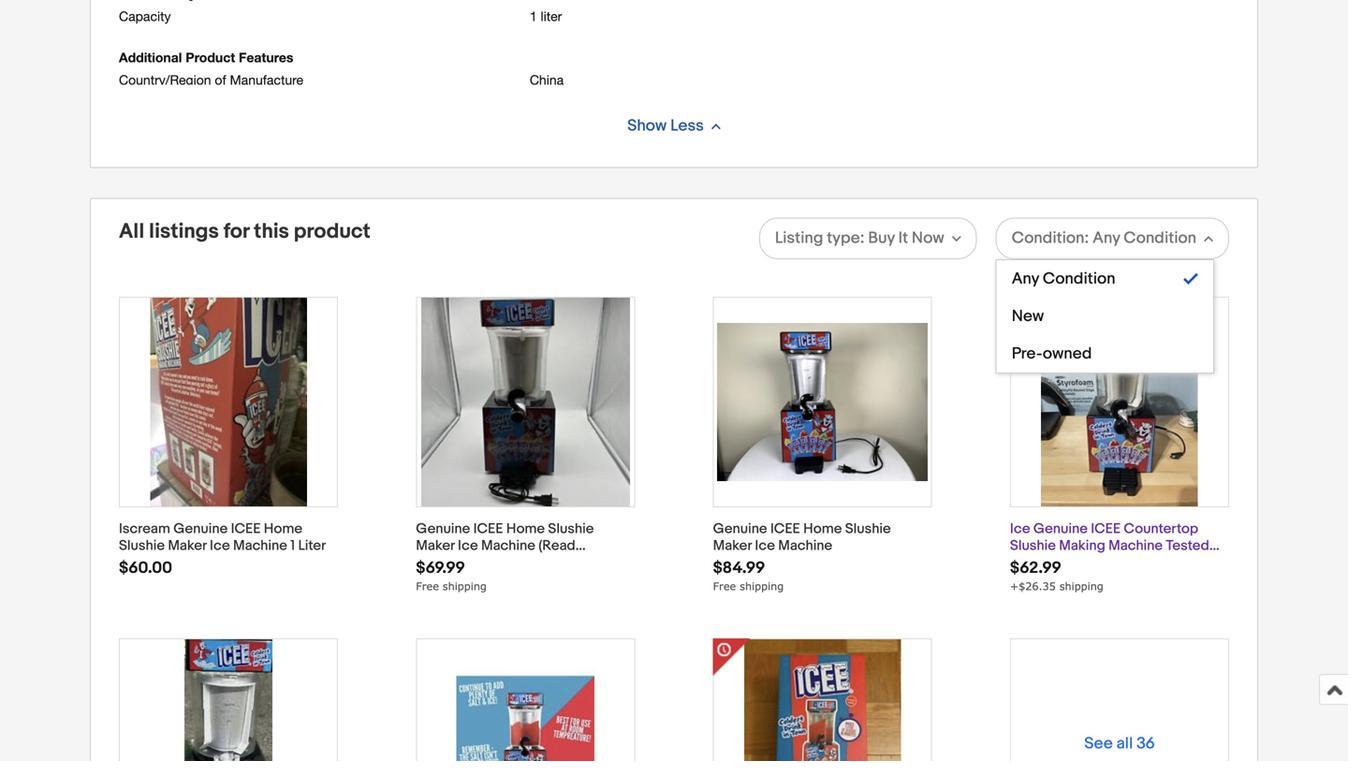 Task type: vqa. For each thing, say whether or not it's contained in the screenshot.


Task type: describe. For each thing, give the bounding box(es) containing it.
free inside genuine icee home slushie maker ice machine $84.99 free shipping
[[713, 580, 736, 593]]

shipping inside genuine icee home slushie maker ice machine $84.99 free shipping
[[740, 580, 784, 593]]

country/region
[[119, 72, 211, 88]]

product
[[294, 219, 371, 244]]

1 horizontal spatial condition
[[1124, 229, 1197, 248]]

ice inside ice genuine icee countertop slushie making machine tested works
[[1010, 521, 1031, 537]]

this
[[254, 219, 289, 244]]

36
[[1137, 734, 1155, 754]]

see all 36 link
[[1011, 640, 1229, 761]]

now
[[912, 229, 945, 248]]

home inside iscream genuine icee home slushie maker ice machine 1 liter $60.00
[[264, 521, 302, 537]]

all
[[1117, 734, 1133, 754]]

icee inside ice genuine icee countertop slushie making machine tested works
[[1091, 521, 1121, 537]]

liter
[[298, 537, 326, 554]]

genuine icee home slushie maker ice machine (read description) image
[[421, 298, 630, 507]]

$84.99
[[713, 559, 765, 578]]

it
[[899, 229, 908, 248]]

machine for (read
[[481, 537, 536, 554]]

icee slushie maker ice machine image
[[184, 640, 273, 761]]

capacity
[[119, 8, 171, 24]]

$60.00
[[119, 559, 172, 578]]

show less button
[[607, 107, 742, 145]]

pre-owned radio item
[[997, 335, 1214, 373]]

brand new genuine icee slushie making machine for counter-top home use fast ship image
[[457, 640, 595, 761]]

any condition radio item
[[997, 260, 1214, 298]]

icee inside genuine icee home slushie maker ice machine (read description)
[[473, 521, 503, 537]]

genuine icee home slushie maker ice machine image
[[717, 323, 928, 481]]

ice genuine icee countertop slushie making machine tested works image
[[1042, 298, 1198, 507]]

$60.00 list item
[[119, 297, 338, 639]]

menu containing any condition
[[996, 259, 1215, 374]]

1 inside iscream genuine icee home slushie maker ice machine 1 liter $60.00
[[291, 537, 295, 554]]

icee inside iscream genuine icee home slushie maker ice machine 1 liter $60.00
[[231, 521, 261, 537]]

buy
[[868, 229, 895, 248]]

condition:
[[1012, 229, 1089, 248]]

machine inside iscream genuine icee home slushie maker ice machine 1 liter $60.00
[[233, 537, 287, 554]]

machine for tested
[[1109, 537, 1163, 554]]

features
[[239, 50, 293, 65]]

description)
[[416, 554, 495, 571]]

product
[[186, 50, 235, 65]]

genuine inside iscream genuine icee home slushie maker ice machine 1 liter $60.00
[[173, 521, 228, 537]]

$62.99
[[1010, 559, 1062, 578]]

(read
[[539, 537, 576, 554]]

slushie inside genuine icee home slushie maker ice machine $84.99 free shipping
[[845, 521, 891, 537]]

home for $84.99
[[804, 521, 842, 537]]

+$26.35
[[1010, 580, 1056, 593]]

any condition
[[1012, 269, 1116, 289]]

show
[[628, 116, 667, 136]]

owned
[[1043, 344, 1092, 364]]

type:
[[827, 229, 865, 248]]

see
[[1085, 734, 1113, 754]]

free inside $69.99 free shipping
[[416, 580, 439, 593]]



Task type: locate. For each thing, give the bounding box(es) containing it.
ice up $84.99
[[755, 537, 775, 554]]

machine for $84.99
[[778, 537, 833, 554]]

1 horizontal spatial any
[[1093, 229, 1120, 248]]

shipping inside $62.99 +$26.35 shipping
[[1060, 580, 1104, 593]]

1 horizontal spatial free
[[713, 580, 736, 593]]

menu
[[996, 259, 1215, 374]]

1 vertical spatial any
[[1012, 269, 1039, 289]]

0 horizontal spatial 1
[[291, 537, 295, 554]]

making
[[1059, 537, 1106, 554]]

maker up $60.00
[[168, 537, 207, 554]]

genuine icee home slushie maker ice machine (read description)
[[416, 521, 594, 571]]

icee inside genuine icee home slushie maker ice machine $84.99 free shipping
[[771, 521, 800, 537]]

condition: any condition
[[1012, 229, 1197, 248]]

ice genuine icee countertop slushie making machine tested works
[[1010, 521, 1210, 571]]

3 shipping from the left
[[1060, 580, 1104, 593]]

iscream genuine icee home slushie maker ice machine 1 liter $60.00
[[119, 521, 326, 578]]

icee
[[231, 521, 261, 537], [473, 521, 503, 537], [771, 521, 800, 537], [1091, 521, 1121, 537]]

1
[[530, 8, 537, 24], [291, 537, 295, 554]]

iscream
[[119, 521, 170, 537]]

1 shipping from the left
[[443, 580, 487, 593]]

0 horizontal spatial free
[[416, 580, 439, 593]]

liter
[[541, 8, 562, 24]]

condition up 'new' radio item
[[1043, 269, 1116, 289]]

4 machine from the left
[[1109, 537, 1163, 554]]

1 vertical spatial 1
[[291, 537, 295, 554]]

maker inside genuine icee home slushie maker ice machine (read description)
[[416, 537, 455, 554]]

4 genuine from the left
[[1034, 521, 1088, 537]]

ice
[[1010, 521, 1031, 537], [210, 537, 230, 554], [458, 537, 478, 554], [755, 537, 775, 554]]

shipping for $69.99
[[443, 580, 487, 593]]

for
[[224, 219, 249, 244]]

genuine icee home slushie maker ice machine (read description) link
[[416, 521, 627, 571]]

ice inside iscream genuine icee home slushie maker ice machine 1 liter $60.00
[[210, 537, 230, 554]]

free
[[416, 580, 439, 593], [713, 580, 736, 593]]

slushie inside ice genuine icee countertop slushie making machine tested works
[[1010, 537, 1056, 554]]

show less
[[628, 116, 704, 136]]

free down $69.99
[[416, 580, 439, 593]]

ice inside genuine icee home slushie maker ice machine $84.99 free shipping
[[755, 537, 775, 554]]

0 horizontal spatial home
[[264, 521, 302, 537]]

genuine icee home slushie maker ice machine link
[[713, 521, 924, 554]]

machine
[[233, 537, 287, 554], [481, 537, 536, 554], [778, 537, 833, 554], [1109, 537, 1163, 554]]

2 horizontal spatial maker
[[713, 537, 752, 554]]

1 genuine from the left
[[173, 521, 228, 537]]

maker for (read
[[416, 537, 455, 554]]

1 horizontal spatial home
[[506, 521, 545, 537]]

free down $84.99
[[713, 580, 736, 593]]

list containing $60.00
[[119, 297, 1230, 761]]

any inside any condition radio item
[[1012, 269, 1039, 289]]

additional product features
[[119, 50, 293, 65]]

1 free from the left
[[416, 580, 439, 593]]

genuine icee home slushie maker ice machine $84.99 free shipping
[[713, 521, 891, 593]]

0 vertical spatial any
[[1093, 229, 1120, 248]]

4 icee from the left
[[1091, 521, 1121, 537]]

ice right iscream
[[210, 537, 230, 554]]

3 home from the left
[[804, 521, 842, 537]]

maker
[[168, 537, 207, 554], [416, 537, 455, 554], [713, 537, 752, 554]]

condition up any condition radio item at the right
[[1124, 229, 1197, 248]]

1 icee from the left
[[231, 521, 261, 537]]

works
[[1010, 554, 1050, 571]]

shipping down description)
[[443, 580, 487, 593]]

listing type: buy it now
[[775, 229, 945, 248]]

condition
[[1124, 229, 1197, 248], [1043, 269, 1116, 289]]

shipping down $84.99
[[740, 580, 784, 593]]

genuine up works
[[1034, 521, 1088, 537]]

2 maker from the left
[[416, 537, 455, 554]]

2 free from the left
[[713, 580, 736, 593]]

machine inside genuine icee home slushie maker ice machine (read description)
[[481, 537, 536, 554]]

china
[[530, 72, 564, 88]]

1 horizontal spatial 1
[[530, 8, 537, 24]]

listing
[[775, 229, 823, 248]]

iscream genuine icee home slushie maker ice machine 1 liter link
[[119, 521, 330, 554]]

0 horizontal spatial shipping
[[443, 580, 487, 593]]

less
[[671, 116, 704, 136]]

new radio item
[[997, 298, 1214, 335]]

$69.99 free shipping
[[416, 559, 487, 593]]

ice up $69.99 free shipping
[[458, 537, 478, 554]]

genuine
[[173, 521, 228, 537], [416, 521, 470, 537], [713, 521, 767, 537], [1034, 521, 1088, 537]]

tested
[[1166, 537, 1210, 554]]

list
[[119, 297, 1230, 761]]

genuine inside genuine icee home slushie maker ice machine $84.99 free shipping
[[713, 521, 767, 537]]

new
[[1012, 307, 1044, 326]]

home inside genuine icee home slushie maker ice machine $84.99 free shipping
[[804, 521, 842, 537]]

$62.99 list item
[[1010, 297, 1230, 639]]

home for (read
[[506, 521, 545, 537]]

2 shipping from the left
[[740, 580, 784, 593]]

ice genuine icee countertop slushie making machine tested works link
[[1010, 521, 1221, 571]]

condition inside any condition radio item
[[1043, 269, 1116, 289]]

0 horizontal spatial condition
[[1043, 269, 1116, 289]]

machine inside genuine icee home slushie maker ice machine $84.99 free shipping
[[778, 537, 833, 554]]

machine inside ice genuine icee countertop slushie making machine tested works
[[1109, 537, 1163, 554]]

genuine right iscream
[[173, 521, 228, 537]]

3 machine from the left
[[778, 537, 833, 554]]

listings
[[149, 219, 219, 244]]

1 maker from the left
[[168, 537, 207, 554]]

see all 36
[[1085, 734, 1155, 754]]

2 horizontal spatial shipping
[[1060, 580, 1104, 593]]

additional
[[119, 50, 182, 65]]

genuine up description)
[[416, 521, 470, 537]]

any up any condition radio item at the right
[[1093, 229, 1120, 248]]

all listings for this product
[[119, 219, 371, 244]]

slushie inside genuine icee home slushie maker ice machine (read description)
[[548, 521, 594, 537]]

1 machine from the left
[[233, 537, 287, 554]]

maker for $84.99
[[713, 537, 752, 554]]

3 icee from the left
[[771, 521, 800, 537]]

slushie
[[548, 521, 594, 537], [845, 521, 891, 537], [119, 537, 165, 554], [1010, 537, 1056, 554]]

$69.99 list item
[[416, 297, 635, 639]]

0 horizontal spatial maker
[[168, 537, 207, 554]]

any
[[1093, 229, 1120, 248], [1012, 269, 1039, 289]]

shipping down making
[[1060, 580, 1104, 593]]

$69.99
[[416, 559, 465, 578]]

2 genuine from the left
[[416, 521, 470, 537]]

2 home from the left
[[506, 521, 545, 537]]

ice inside genuine icee home slushie maker ice machine (read description)
[[458, 537, 478, 554]]

2 icee from the left
[[473, 521, 503, 537]]

home inside genuine icee home slushie maker ice machine (read description)
[[506, 521, 545, 537]]

home
[[264, 521, 302, 537], [506, 521, 545, 537], [804, 521, 842, 537]]

any up new
[[1012, 269, 1039, 289]]

genuine up $84.99
[[713, 521, 767, 537]]

1 vertical spatial condition
[[1043, 269, 1116, 289]]

genuine inside genuine icee home slushie maker ice machine (read description)
[[416, 521, 470, 537]]

pre-owned
[[1012, 344, 1092, 364]]

manufacture
[[230, 72, 303, 88]]

maker up $69.99
[[416, 537, 455, 554]]

$62.99 +$26.35 shipping
[[1010, 559, 1104, 593]]

maker inside iscream genuine icee home slushie maker ice machine 1 liter $60.00
[[168, 537, 207, 554]]

pre-
[[1012, 344, 1043, 364]]

3 maker from the left
[[713, 537, 752, 554]]

2 horizontal spatial home
[[804, 521, 842, 537]]

1 liter
[[530, 8, 562, 24]]

1 home from the left
[[264, 521, 302, 537]]

0 horizontal spatial any
[[1012, 269, 1039, 289]]

shipping inside $69.99 free shipping
[[443, 580, 487, 593]]

maker inside genuine icee home slushie maker ice machine $84.99 free shipping
[[713, 537, 752, 554]]

slushie inside iscream genuine icee home slushie maker ice machine 1 liter $60.00
[[119, 537, 165, 554]]

3 genuine from the left
[[713, 521, 767, 537]]

maker up $84.99
[[713, 537, 752, 554]]

1 horizontal spatial shipping
[[740, 580, 784, 593]]

genuine inside ice genuine icee countertop slushie making machine tested works
[[1034, 521, 1088, 537]]

$84.99 list item
[[713, 297, 932, 639]]

2 machine from the left
[[481, 537, 536, 554]]

brand new in box! iscream icee slushie making machine for counter-top home use image
[[744, 640, 901, 761]]

country/region of manufacture
[[119, 72, 303, 88]]

of
[[215, 72, 226, 88]]

0 vertical spatial condition
[[1124, 229, 1197, 248]]

0 vertical spatial 1
[[530, 8, 537, 24]]

shipping for $62.99
[[1060, 580, 1104, 593]]

countertop
[[1124, 521, 1199, 537]]

ice up works
[[1010, 521, 1031, 537]]

1 horizontal spatial maker
[[416, 537, 455, 554]]

shipping
[[443, 580, 487, 593], [740, 580, 784, 593], [1060, 580, 1104, 593]]

all
[[119, 219, 144, 244]]

iscream genuine icee home slushie maker ice machine 1 liter image
[[150, 298, 307, 507]]



